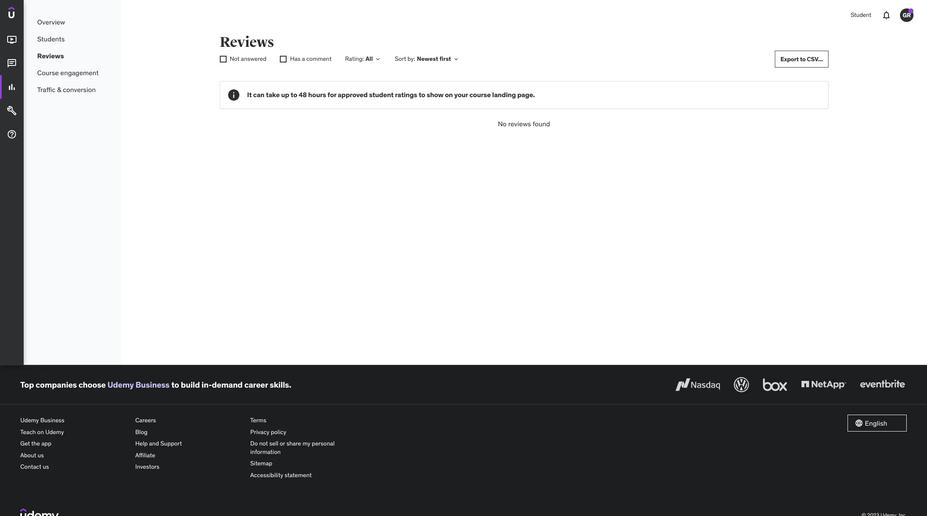 Task type: describe. For each thing, give the bounding box(es) containing it.
up
[[281, 91, 289, 99]]

policy
[[271, 429, 286, 436]]

accessibility
[[250, 472, 283, 480]]

choose
[[79, 380, 106, 390]]

about
[[20, 452, 36, 460]]

you have alerts image
[[909, 8, 914, 14]]

sitemap
[[250, 460, 272, 468]]

1 vertical spatial udemy
[[20, 417, 39, 425]]

volkswagen image
[[732, 376, 751, 395]]

found
[[533, 120, 550, 128]]

1 medium image from the top
[[7, 35, 17, 45]]

rating: all
[[345, 55, 373, 63]]

terms privacy policy do not sell or share my personal information sitemap accessibility statement
[[250, 417, 335, 480]]

personal
[[312, 440, 335, 448]]

business inside the udemy business teach on udemy get the app about us contact us
[[40, 417, 64, 425]]

accessibility statement link
[[250, 470, 359, 482]]

comment
[[307, 55, 332, 63]]

has
[[290, 55, 301, 63]]

student
[[369, 91, 394, 99]]

conversion
[[63, 85, 96, 94]]

blog
[[135, 429, 148, 436]]

to left build
[[171, 380, 179, 390]]

contact
[[20, 464, 41, 471]]

2 horizontal spatial udemy
[[107, 380, 134, 390]]

netapp image
[[800, 376, 848, 395]]

for
[[328, 91, 337, 99]]

help and support link
[[135, 439, 244, 450]]

my
[[303, 440, 310, 448]]

3 medium image from the top
[[7, 106, 17, 116]]

english button
[[848, 415, 907, 432]]

blog link
[[135, 427, 244, 439]]

privacy
[[250, 429, 270, 436]]

it can take up to 48 hours for approved student ratings to show on your course landing page.
[[247, 91, 535, 99]]

students link
[[24, 30, 121, 47]]

all
[[366, 55, 373, 63]]

course engagement link
[[24, 64, 121, 81]]

share
[[287, 440, 301, 448]]

1 medium image from the top
[[7, 58, 17, 69]]

0 vertical spatial on
[[445, 91, 453, 99]]

landing
[[492, 91, 516, 99]]

in-
[[202, 380, 212, 390]]

2 medium image from the top
[[7, 129, 17, 140]]

sort
[[395, 55, 406, 63]]

a
[[302, 55, 305, 63]]

get the app link
[[20, 439, 129, 450]]

2 vertical spatial udemy
[[45, 429, 64, 436]]

students
[[37, 35, 65, 43]]

48
[[299, 91, 307, 99]]

not
[[259, 440, 268, 448]]

overview
[[37, 18, 65, 26]]

export to csv... button
[[775, 51, 829, 68]]

3 xsmall image from the left
[[220, 56, 226, 63]]

do not sell or share my personal information button
[[250, 439, 359, 459]]

csv...
[[807, 55, 823, 63]]

udemy business teach on udemy get the app about us contact us
[[20, 417, 64, 471]]

1 vertical spatial udemy image
[[20, 509, 59, 517]]

by:
[[408, 55, 415, 63]]

0 horizontal spatial reviews
[[37, 52, 64, 60]]

student link
[[846, 5, 877, 25]]

privacy policy link
[[250, 427, 359, 439]]

export to csv...
[[781, 55, 823, 63]]

companies
[[36, 380, 77, 390]]

no reviews found
[[498, 120, 550, 128]]

traffic & conversion
[[37, 85, 96, 94]]

overview link
[[24, 14, 121, 30]]

answered
[[241, 55, 267, 63]]

1 horizontal spatial reviews
[[220, 33, 274, 51]]

gr link
[[897, 5, 917, 25]]

app
[[41, 440, 51, 448]]

teach on udemy link
[[20, 427, 129, 439]]

and
[[149, 440, 159, 448]]

to left show on the top left of the page
[[419, 91, 425, 99]]

xsmall image
[[280, 56, 287, 63]]



Task type: locate. For each thing, give the bounding box(es) containing it.
&
[[57, 85, 61, 94]]

approved
[[338, 91, 368, 99]]

support
[[160, 440, 182, 448]]

us
[[38, 452, 44, 460], [43, 464, 49, 471]]

0 vertical spatial medium image
[[7, 58, 17, 69]]

udemy right choose
[[107, 380, 134, 390]]

1 vertical spatial medium image
[[7, 129, 17, 140]]

medium image
[[7, 35, 17, 45], [7, 129, 17, 140]]

1 xsmall image from the left
[[375, 56, 381, 63]]

export
[[781, 55, 799, 63]]

do
[[250, 440, 258, 448]]

page.
[[517, 91, 535, 99]]

sell
[[269, 440, 278, 448]]

business
[[136, 380, 170, 390], [40, 417, 64, 425]]

small image
[[855, 420, 864, 428]]

take
[[266, 91, 280, 99]]

1 vertical spatial us
[[43, 464, 49, 471]]

0 vertical spatial udemy image
[[8, 7, 47, 21]]

udemy business link
[[107, 380, 170, 390], [20, 415, 129, 427]]

reviews up not answered
[[220, 33, 274, 51]]

first
[[440, 55, 451, 63]]

2 xsmall image from the left
[[453, 56, 460, 63]]

not answered
[[230, 55, 267, 63]]

help
[[135, 440, 148, 448]]

1 horizontal spatial on
[[445, 91, 453, 99]]

nasdaq image
[[674, 376, 722, 395]]

us right about
[[38, 452, 44, 460]]

investors link
[[135, 462, 244, 474]]

to left csv...
[[800, 55, 806, 63]]

xsmall image for all
[[375, 56, 381, 63]]

traffic
[[37, 85, 55, 94]]

investors
[[135, 464, 159, 471]]

xsmall image right first
[[453, 56, 460, 63]]

careers
[[135, 417, 156, 425]]

terms
[[250, 417, 266, 425]]

udemy
[[107, 380, 134, 390], [20, 417, 39, 425], [45, 429, 64, 436]]

1 horizontal spatial xsmall image
[[375, 56, 381, 63]]

gr
[[903, 11, 911, 19]]

on left your
[[445, 91, 453, 99]]

1 horizontal spatial udemy
[[45, 429, 64, 436]]

engagement
[[60, 68, 99, 77]]

careers blog help and support affiliate investors
[[135, 417, 182, 471]]

notifications image
[[882, 10, 892, 20]]

on right the teach
[[37, 429, 44, 436]]

1 vertical spatial on
[[37, 429, 44, 436]]

udemy up the teach
[[20, 417, 39, 425]]

rating:
[[345, 55, 364, 63]]

2 medium image from the top
[[7, 82, 17, 92]]

top companies choose udemy business to build in-demand career skills.
[[20, 380, 291, 390]]

build
[[181, 380, 200, 390]]

1 horizontal spatial business
[[136, 380, 170, 390]]

can
[[253, 91, 265, 99]]

course engagement
[[37, 68, 99, 77]]

skills.
[[270, 380, 291, 390]]

information
[[250, 449, 281, 456]]

0 vertical spatial us
[[38, 452, 44, 460]]

0 vertical spatial medium image
[[7, 35, 17, 45]]

sitemap link
[[250, 459, 359, 470]]

the
[[31, 440, 40, 448]]

newest
[[417, 55, 438, 63]]

xsmall image left 'not'
[[220, 56, 226, 63]]

1 vertical spatial medium image
[[7, 82, 17, 92]]

on
[[445, 91, 453, 99], [37, 429, 44, 436]]

2 horizontal spatial xsmall image
[[453, 56, 460, 63]]

udemy business link up get the app link
[[20, 415, 129, 427]]

has a comment
[[290, 55, 332, 63]]

box image
[[761, 376, 790, 395]]

top
[[20, 380, 34, 390]]

about us link
[[20, 450, 129, 462]]

eventbrite image
[[858, 376, 907, 395]]

not
[[230, 55, 240, 63]]

business up careers
[[136, 380, 170, 390]]

udemy business link up careers
[[107, 380, 170, 390]]

show
[[427, 91, 444, 99]]

reviews
[[220, 33, 274, 51], [37, 52, 64, 60]]

to inside button
[[800, 55, 806, 63]]

to
[[800, 55, 806, 63], [291, 91, 297, 99], [419, 91, 425, 99], [171, 380, 179, 390]]

xsmall image right the all
[[375, 56, 381, 63]]

reviews link
[[24, 47, 121, 64]]

hours
[[308, 91, 326, 99]]

course
[[37, 68, 59, 77]]

udemy up app
[[45, 429, 64, 436]]

demand
[[212, 380, 243, 390]]

0 horizontal spatial xsmall image
[[220, 56, 226, 63]]

0 horizontal spatial on
[[37, 429, 44, 436]]

student
[[851, 11, 872, 19]]

business up app
[[40, 417, 64, 425]]

0 horizontal spatial business
[[40, 417, 64, 425]]

on inside the udemy business teach on udemy get the app about us contact us
[[37, 429, 44, 436]]

0 vertical spatial udemy business link
[[107, 380, 170, 390]]

or
[[280, 440, 285, 448]]

terms link
[[250, 415, 359, 427]]

sort by: newest first
[[395, 55, 451, 63]]

0 vertical spatial udemy
[[107, 380, 134, 390]]

xsmall image for newest first
[[453, 56, 460, 63]]

to right up
[[291, 91, 297, 99]]

get
[[20, 440, 30, 448]]

us right contact
[[43, 464, 49, 471]]

xsmall image
[[375, 56, 381, 63], [453, 56, 460, 63], [220, 56, 226, 63]]

1 vertical spatial udemy business link
[[20, 415, 129, 427]]

reviews down students
[[37, 52, 64, 60]]

affiliate link
[[135, 450, 244, 462]]

your
[[454, 91, 468, 99]]

0 vertical spatial business
[[136, 380, 170, 390]]

0 horizontal spatial udemy
[[20, 417, 39, 425]]

affiliate
[[135, 452, 155, 460]]

udemy image
[[8, 7, 47, 21], [20, 509, 59, 517]]

teach
[[20, 429, 36, 436]]

course
[[470, 91, 491, 99]]

it
[[247, 91, 252, 99]]

career
[[244, 380, 268, 390]]

english
[[865, 419, 888, 428]]

reviews
[[508, 120, 531, 128]]

1 vertical spatial business
[[40, 417, 64, 425]]

traffic & conversion link
[[24, 81, 121, 98]]

contact us link
[[20, 462, 129, 474]]

medium image
[[7, 58, 17, 69], [7, 82, 17, 92], [7, 106, 17, 116]]

2 vertical spatial medium image
[[7, 106, 17, 116]]



Task type: vqa. For each thing, say whether or not it's contained in the screenshot.
rightmost course,
no



